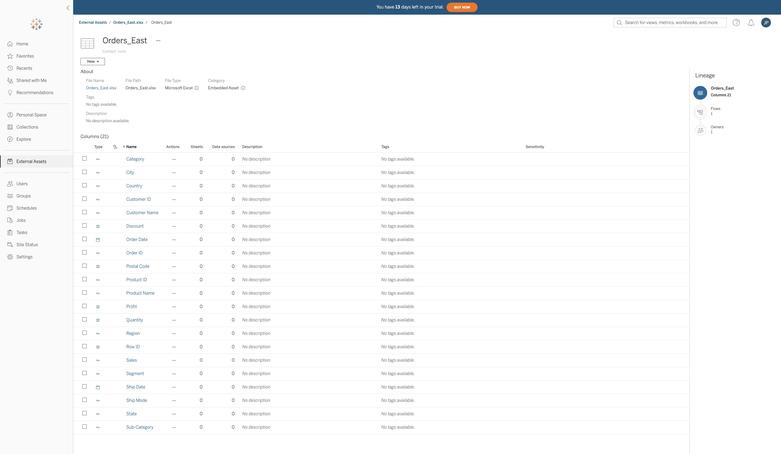 Task type: locate. For each thing, give the bounding box(es) containing it.
row containing customer id
[[73, 193, 690, 207]]

0 vertical spatial integer image
[[96, 265, 100, 269]]

8 string image from the top
[[96, 412, 100, 417]]

6 no tags available. from the top
[[381, 224, 415, 229]]

by text only_f5he34f image inside settings link
[[7, 255, 13, 260]]

string image for order id
[[96, 251, 100, 256]]

by text only_f5he34f image
[[7, 53, 13, 59], [7, 66, 13, 71], [7, 78, 13, 83], [7, 125, 13, 130], [7, 137, 13, 142], [7, 159, 13, 165], [7, 181, 13, 187], [7, 193, 13, 199], [7, 218, 13, 223], [7, 230, 13, 236], [7, 255, 13, 260]]

by text only_f5he34f image left tasks
[[7, 230, 13, 236]]

customer
[[126, 197, 146, 202], [126, 211, 146, 216]]

1 horizontal spatial assets
[[95, 20, 107, 25]]

data sources
[[212, 145, 235, 149]]

id right row
[[136, 345, 140, 350]]

0 vertical spatial orders_east
[[151, 20, 172, 25]]

file inside 'file name orders_east.xlsx'
[[86, 78, 92, 83]]

string image for category
[[96, 157, 100, 162]]

available. for product name
[[397, 291, 415, 296]]

description inside description no description available.
[[86, 111, 107, 116]]

2 by text only_f5he34f image from the top
[[7, 90, 13, 96]]

1 real image from the top
[[96, 224, 100, 229]]

3 by text only_f5he34f image from the top
[[7, 78, 13, 83]]

0 vertical spatial external assets link
[[79, 20, 107, 25]]

by text only_f5he34f image inside jobs link
[[7, 218, 13, 223]]

row id
[[126, 345, 140, 350]]

9 string image from the top
[[96, 426, 100, 430]]

no tags available.
[[381, 157, 415, 162], [381, 170, 415, 175], [381, 184, 415, 189], [381, 197, 415, 202], [381, 211, 415, 216], [381, 224, 415, 229], [381, 237, 415, 243], [381, 251, 415, 256], [381, 264, 415, 269], [381, 278, 415, 283], [381, 291, 415, 296], [381, 305, 415, 310], [381, 318, 415, 323], [381, 331, 415, 337], [381, 345, 415, 350], [381, 358, 415, 363], [381, 372, 415, 377], [381, 385, 415, 390], [381, 399, 415, 404], [381, 412, 415, 417], [381, 425, 415, 431]]

3 no description from the top
[[242, 184, 270, 189]]

string image
[[96, 184, 100, 188], [96, 198, 100, 202], [96, 211, 100, 215], [96, 278, 100, 282], [96, 292, 100, 296], [96, 359, 100, 363], [96, 372, 100, 376], [96, 412, 100, 417], [96, 426, 100, 430]]

assets up users link
[[33, 159, 46, 165]]

by text only_f5he34f image inside 'groups' link
[[7, 193, 13, 199]]

0 horizontal spatial columns
[[81, 134, 99, 139]]

0 horizontal spatial file
[[86, 78, 92, 83]]

13 no description from the top
[[242, 318, 270, 323]]

description right sources
[[242, 145, 262, 149]]

description
[[92, 119, 112, 123], [249, 157, 270, 162], [249, 170, 270, 175], [249, 184, 270, 189], [249, 197, 270, 202], [249, 211, 270, 216], [249, 224, 270, 229], [249, 237, 270, 243], [249, 251, 270, 256], [249, 264, 270, 269], [249, 278, 270, 283], [249, 291, 270, 296], [249, 305, 270, 310], [249, 318, 270, 323], [249, 331, 270, 337], [249, 345, 270, 350], [249, 358, 270, 363], [249, 372, 270, 377], [249, 385, 270, 390], [249, 399, 270, 404], [249, 412, 270, 417], [249, 425, 270, 431]]

by text only_f5he34f image inside "home" link
[[7, 41, 13, 47]]

flows image
[[695, 107, 706, 118]]

2 by text only_f5he34f image from the top
[[7, 66, 13, 71]]

0 vertical spatial category
[[208, 78, 225, 83]]

row group containing category
[[73, 153, 690, 421]]

order for order id
[[126, 251, 138, 256]]

description for country
[[249, 184, 270, 189]]

1 by text only_f5he34f image from the top
[[7, 41, 13, 47]]

integer image
[[96, 265, 100, 269], [96, 318, 100, 323], [96, 345, 100, 350]]

1 vertical spatial date
[[136, 385, 145, 390]]

14 no tags available. from the top
[[381, 331, 415, 337]]

3 row from the top
[[73, 180, 690, 193]]

customer up the discount
[[126, 211, 146, 216]]

tags for product id
[[388, 278, 396, 283]]

/ up contact
[[109, 20, 111, 25]]

external assets
[[16, 159, 46, 165]]

1 vertical spatial date image
[[96, 386, 100, 390]]

4 row from the top
[[73, 193, 690, 207]]

orders_east.xlsx for file path orders_east.xlsx
[[126, 86, 156, 90]]

city
[[126, 170, 134, 175]]

groups link
[[0, 190, 73, 202]]

1 vertical spatial orders_east
[[103, 36, 147, 45]]

me
[[41, 78, 47, 83]]

1 string image from the top
[[96, 184, 100, 188]]

no tags available. for sales
[[381, 358, 415, 363]]

2 customer from the top
[[126, 211, 146, 216]]

13 row from the top
[[73, 314, 690, 327]]

row containing segment
[[73, 368, 690, 381]]

id inside order id link
[[139, 251, 143, 256]]

available. for customer id
[[397, 197, 415, 202]]

mode
[[136, 399, 147, 404]]

description for product id
[[249, 278, 270, 283]]

1 horizontal spatial description
[[242, 145, 262, 149]]

real image for profit
[[96, 305, 100, 309]]

4 string image from the top
[[96, 332, 100, 336]]

7 string image from the top
[[96, 372, 100, 376]]

order
[[126, 237, 138, 243], [126, 251, 138, 256]]

date inside 'link'
[[139, 237, 148, 243]]

5 by text only_f5he34f image from the top
[[7, 137, 13, 142]]

by text only_f5he34f image left the personal
[[7, 112, 13, 118]]

tags
[[86, 95, 94, 99], [381, 145, 389, 149]]

home
[[16, 42, 28, 47]]

real image
[[96, 224, 100, 229], [96, 305, 100, 309]]

customer for customer id
[[126, 197, 146, 202]]

column header
[[77, 141, 91, 153]]

external up table image
[[79, 20, 94, 25]]

by text only_f5he34f image inside favorites link
[[7, 53, 13, 59]]

orders_east.xlsx down path
[[126, 86, 156, 90]]

1 horizontal spatial /
[[146, 20, 148, 25]]

row containing product id
[[73, 274, 690, 287]]

0 vertical spatial product
[[126, 278, 142, 283]]

by text only_f5he34f image inside recents link
[[7, 66, 13, 71]]

external down explore
[[16, 159, 33, 165]]

4 string image from the top
[[96, 278, 100, 282]]

navigation panel element
[[0, 18, 73, 263]]

name for file
[[93, 78, 104, 83]]

7 row from the top
[[73, 233, 690, 247]]

schedules
[[16, 206, 37, 211]]

by text only_f5he34f image inside explore link
[[7, 137, 13, 142]]

tags for sales
[[388, 358, 396, 363]]

row containing quantity
[[73, 314, 690, 327]]

0 horizontal spatial orders_east
[[103, 36, 147, 45]]

order up order id link
[[126, 237, 138, 243]]

ship date link
[[126, 381, 145, 394]]

1 vertical spatial 1
[[711, 130, 713, 134]]

0 vertical spatial external
[[79, 20, 94, 25]]

9 by text only_f5he34f image from the top
[[7, 218, 13, 223]]

9 row from the top
[[73, 260, 690, 274]]

1 horizontal spatial type
[[172, 78, 181, 83]]

0 horizontal spatial assets
[[33, 159, 46, 165]]

tags for row id
[[388, 345, 396, 350]]

recommendations link
[[0, 87, 73, 99]]

tags for region
[[388, 331, 396, 337]]

12 no description from the top
[[242, 305, 270, 310]]

product down postal
[[126, 278, 142, 283]]

string image for sub-category
[[96, 426, 100, 430]]

11 by text only_f5he34f image from the top
[[7, 255, 13, 260]]

7 no tags available. from the top
[[381, 237, 415, 243]]

row
[[73, 153, 690, 166], [73, 166, 690, 180], [73, 180, 690, 193], [73, 193, 690, 207], [73, 207, 690, 220], [73, 220, 690, 233], [73, 233, 690, 247], [73, 247, 690, 260], [73, 260, 690, 274], [73, 274, 690, 287], [73, 287, 690, 301], [73, 301, 690, 314], [73, 314, 690, 327], [73, 327, 690, 341], [73, 341, 690, 354], [73, 354, 690, 368], [73, 368, 690, 381], [73, 381, 690, 395], [73, 395, 690, 408], [73, 408, 690, 421], [73, 421, 690, 435]]

no tags available. for quantity
[[381, 318, 415, 323]]

by text only_f5he34f image left users
[[7, 181, 13, 187]]

by text only_f5he34f image left shared
[[7, 78, 13, 83]]

no tags available. for customer name
[[381, 211, 415, 216]]

18 no description from the top
[[242, 385, 270, 390]]

description inside description no description available.
[[92, 119, 112, 123]]

columns left (21)
[[81, 134, 99, 139]]

description no description available.
[[86, 111, 130, 123]]

available. for sub-category
[[397, 425, 415, 431]]

id inside the row id link
[[136, 345, 140, 350]]

category up embedded
[[208, 78, 225, 83]]

none
[[118, 49, 126, 54]]

1 horizontal spatial external
[[79, 20, 94, 25]]

by text only_f5he34f image left "schedules"
[[7, 206, 13, 211]]

3 no tags available. from the top
[[381, 184, 415, 189]]

name for product
[[143, 291, 155, 296]]

name inside 'file name orders_east.xlsx'
[[93, 78, 104, 83]]

19 row from the top
[[73, 395, 690, 408]]

name up category link
[[126, 145, 137, 149]]

date
[[139, 237, 148, 243], [136, 385, 145, 390]]

you have 13 days left in your trial.
[[377, 4, 444, 10]]

15 no tags available. from the top
[[381, 345, 415, 350]]

description for product name
[[249, 291, 270, 296]]

0 vertical spatial real image
[[96, 224, 100, 229]]

2 horizontal spatial file
[[165, 78, 171, 83]]

0 vertical spatial ship
[[126, 385, 135, 390]]

21 no tags available. from the top
[[381, 425, 415, 431]]

by text only_f5he34f image left favorites
[[7, 53, 13, 59]]

no tags available. for ship date
[[381, 385, 415, 390]]

16 no tags available. from the top
[[381, 358, 415, 363]]

by text only_f5he34f image inside schedules 'link'
[[7, 206, 13, 211]]

0 vertical spatial date
[[139, 237, 148, 243]]

0 vertical spatial orders_east.xlsx link
[[113, 20, 144, 25]]

1 1 from the top
[[711, 112, 713, 116]]

/ left orders_east element
[[146, 20, 148, 25]]

2 integer image from the top
[[96, 318, 100, 323]]

file up microsoft
[[165, 78, 171, 83]]

id inside the customer id link
[[147, 197, 151, 202]]

by text only_f5he34f image left external assets
[[7, 159, 13, 165]]

name
[[93, 78, 104, 83], [126, 145, 137, 149], [147, 211, 159, 216], [143, 291, 155, 296]]

by text only_f5he34f image inside shared with me link
[[7, 78, 13, 83]]

1 horizontal spatial file
[[126, 78, 132, 83]]

id for row id
[[136, 345, 140, 350]]

0 vertical spatial description
[[86, 111, 107, 116]]

customer id
[[126, 197, 151, 202]]

customer name
[[126, 211, 159, 216]]

ship mode link
[[126, 395, 147, 408]]

no
[[86, 102, 91, 107], [86, 119, 91, 123], [242, 157, 248, 162], [381, 157, 387, 162], [242, 170, 248, 175], [381, 170, 387, 175], [242, 184, 248, 189], [381, 184, 387, 189], [242, 197, 248, 202], [381, 197, 387, 202], [242, 211, 248, 216], [381, 211, 387, 216], [242, 224, 248, 229], [381, 224, 387, 229], [242, 237, 248, 243], [381, 237, 387, 243], [242, 251, 248, 256], [381, 251, 387, 256], [242, 264, 248, 269], [381, 264, 387, 269], [242, 278, 248, 283], [381, 278, 387, 283], [242, 291, 248, 296], [381, 291, 387, 296], [242, 305, 248, 310], [381, 305, 387, 310], [242, 318, 248, 323], [381, 318, 387, 323], [242, 331, 248, 337], [381, 331, 387, 337], [242, 345, 248, 350], [381, 345, 387, 350], [242, 358, 248, 363], [381, 358, 387, 363], [242, 372, 248, 377], [381, 372, 387, 377], [242, 385, 248, 390], [381, 385, 387, 390], [242, 399, 248, 404], [381, 399, 387, 404], [242, 412, 248, 417], [381, 412, 387, 417], [242, 425, 248, 431], [381, 425, 387, 431]]

3 string image from the top
[[96, 251, 100, 256]]

no tags available. for city
[[381, 170, 415, 175]]

name down customer id
[[147, 211, 159, 216]]

assets up table image
[[95, 20, 107, 25]]

0 vertical spatial order
[[126, 237, 138, 243]]

quantity link
[[126, 314, 143, 327]]

string image for region
[[96, 332, 100, 336]]

1 by text only_f5he34f image from the top
[[7, 53, 13, 59]]

0
[[200, 157, 203, 162], [232, 157, 235, 162], [200, 170, 203, 175], [232, 170, 235, 175], [200, 184, 203, 189], [232, 184, 235, 189], [200, 197, 203, 202], [232, 197, 235, 202], [200, 211, 203, 216], [232, 211, 235, 216], [200, 224, 203, 229], [232, 224, 235, 229], [200, 237, 203, 243], [232, 237, 235, 243], [200, 251, 203, 256], [232, 251, 235, 256], [200, 264, 203, 269], [232, 264, 235, 269], [200, 278, 203, 283], [232, 278, 235, 283], [200, 291, 203, 296], [232, 291, 235, 296], [200, 305, 203, 310], [232, 305, 235, 310], [200, 318, 203, 323], [232, 318, 235, 323], [200, 331, 203, 337], [232, 331, 235, 337], [200, 345, 203, 350], [232, 345, 235, 350], [200, 358, 203, 363], [232, 358, 235, 363], [200, 372, 203, 377], [232, 372, 235, 377], [200, 385, 203, 390], [232, 385, 235, 390], [200, 399, 203, 404], [232, 399, 235, 404], [200, 412, 203, 417], [232, 412, 235, 417], [200, 425, 203, 431], [232, 425, 235, 431]]

id for customer id
[[147, 197, 151, 202]]

buy now button
[[447, 2, 478, 12]]

id up customer name link
[[147, 197, 151, 202]]

1 integer image from the top
[[96, 265, 100, 269]]

tags inside tags no tags available.
[[86, 95, 94, 99]]

category up 'city'
[[126, 157, 144, 162]]

order id link
[[126, 247, 143, 260]]

0 horizontal spatial /
[[109, 20, 111, 25]]

2 real image from the top
[[96, 305, 100, 309]]

20 no tags available. from the top
[[381, 412, 415, 417]]

1 vertical spatial tags
[[381, 145, 389, 149]]

9 no tags available. from the top
[[381, 264, 415, 269]]

15 no description from the top
[[242, 345, 270, 350]]

1 file from the left
[[86, 78, 92, 83]]

1 vertical spatial assets
[[33, 159, 46, 165]]

description for description
[[242, 145, 262, 149]]

3 by text only_f5he34f image from the top
[[7, 112, 13, 118]]

1
[[711, 112, 713, 116], [711, 130, 713, 134]]

19 no tags available. from the top
[[381, 399, 415, 404]]

0 vertical spatial tags
[[86, 95, 94, 99]]

by text only_f5he34f image inside personal space link
[[7, 112, 13, 118]]

by text only_f5he34f image for recommendations
[[7, 90, 13, 96]]

customer inside customer name link
[[126, 211, 146, 216]]

no tags available. for discount
[[381, 224, 415, 229]]

available. inside tags no tags available.
[[101, 102, 117, 107]]

row containing order date
[[73, 233, 690, 247]]

7 by text only_f5he34f image from the top
[[7, 181, 13, 187]]

0 horizontal spatial external
[[16, 159, 33, 165]]

15 row from the top
[[73, 341, 690, 354]]

no tags available. for state
[[381, 412, 415, 417]]

2 horizontal spatial orders_east
[[711, 86, 734, 91]]

tags for segment
[[388, 372, 396, 377]]

12 no tags available. from the top
[[381, 305, 415, 310]]

row group
[[73, 153, 690, 421]]

18 row from the top
[[73, 381, 690, 395]]

type down 'columns (21)'
[[94, 145, 103, 149]]

sheets
[[191, 145, 203, 149]]

product for product name
[[126, 291, 142, 296]]

1 vertical spatial orders_east.xlsx link
[[86, 85, 116, 91]]

now
[[462, 5, 470, 9]]

quantity
[[126, 318, 143, 323]]

16 row from the top
[[73, 354, 690, 368]]

2 ship from the top
[[126, 399, 135, 404]]

6 by text only_f5he34f image from the top
[[7, 159, 13, 165]]

favorites
[[16, 54, 34, 59]]

row containing customer name
[[73, 207, 690, 220]]

date up mode
[[136, 385, 145, 390]]

date image for ship date
[[96, 386, 100, 390]]

1 down owners
[[711, 130, 713, 134]]

1 horizontal spatial tags
[[381, 145, 389, 149]]

by text only_f5he34f image left "home"
[[7, 41, 13, 47]]

1 vertical spatial description
[[242, 145, 262, 149]]

2 product from the top
[[126, 291, 142, 296]]

8 row from the top
[[73, 247, 690, 260]]

1 order from the top
[[126, 237, 138, 243]]

date image
[[96, 238, 100, 242], [96, 386, 100, 390]]

order date link
[[126, 233, 148, 247]]

string image for customer name
[[96, 211, 100, 215]]

file left path
[[126, 78, 132, 83]]

2 row from the top
[[73, 166, 690, 180]]

home link
[[0, 38, 73, 50]]

3 integer image from the top
[[96, 345, 100, 350]]

orders_east columns 21
[[711, 86, 734, 97]]

1 product from the top
[[126, 278, 142, 283]]

description for ship date
[[249, 385, 270, 390]]

description down tags no tags available.
[[86, 111, 107, 116]]

18 no tags available. from the top
[[381, 385, 415, 390]]

integer image for row
[[96, 345, 100, 350]]

by text only_f5he34f image left explore
[[7, 137, 13, 142]]

by text only_f5he34f image inside users link
[[7, 181, 13, 187]]

file for file name
[[86, 78, 92, 83]]

20 no description from the top
[[242, 412, 270, 417]]

1 inside flows 1
[[711, 112, 713, 116]]

/
[[109, 20, 111, 25], [146, 20, 148, 25]]

11 row from the top
[[73, 287, 690, 301]]

1 vertical spatial ship
[[126, 399, 135, 404]]

row containing ship date
[[73, 381, 690, 395]]

4 no description from the top
[[242, 197, 270, 202]]

1 vertical spatial integer image
[[96, 318, 100, 323]]

ship down segment link
[[126, 385, 135, 390]]

description for postal code
[[249, 264, 270, 269]]

table image
[[81, 34, 99, 53]]

2 date image from the top
[[96, 386, 100, 390]]

customer id link
[[126, 193, 151, 206]]

orders_east.xlsx up tags no tags available.
[[86, 86, 116, 90]]

1 vertical spatial external
[[16, 159, 33, 165]]

1 vertical spatial columns
[[81, 134, 99, 139]]

string image for product name
[[96, 292, 100, 296]]

by text only_f5he34f image for recents
[[7, 66, 13, 71]]

date down discount link
[[139, 237, 148, 243]]

no description
[[242, 157, 270, 162], [242, 170, 270, 175], [242, 184, 270, 189], [242, 197, 270, 202], [242, 211, 270, 216], [242, 224, 270, 229], [242, 237, 270, 243], [242, 251, 270, 256], [242, 264, 270, 269], [242, 278, 270, 283], [242, 291, 270, 296], [242, 305, 270, 310], [242, 318, 270, 323], [242, 331, 270, 337], [242, 345, 270, 350], [242, 358, 270, 363], [242, 372, 270, 377], [242, 385, 270, 390], [242, 399, 270, 404], [242, 412, 270, 417], [242, 425, 270, 431]]

10 no tags available. from the top
[[381, 278, 415, 283]]

1 vertical spatial category
[[126, 157, 144, 162]]

have
[[385, 4, 394, 10]]

5 string image from the top
[[96, 399, 100, 403]]

country link
[[126, 180, 142, 193]]

by text only_f5he34f image left site
[[7, 242, 13, 248]]

2 no tags available. from the top
[[381, 170, 415, 175]]

tags inside tags no tags available.
[[92, 102, 100, 107]]

17 no description from the top
[[242, 372, 270, 377]]

customer down country
[[126, 197, 146, 202]]

available. for sales
[[397, 358, 415, 363]]

4 by text only_f5he34f image from the top
[[7, 206, 13, 211]]

by text only_f5he34f image for jobs
[[7, 218, 13, 223]]

by text only_f5he34f image left settings
[[7, 255, 13, 260]]

0 horizontal spatial description
[[86, 111, 107, 116]]

9 no description from the top
[[242, 264, 270, 269]]

1 no description from the top
[[242, 157, 270, 162]]

this file type can contain multiple tables. image
[[194, 86, 199, 90]]

0 vertical spatial date image
[[96, 238, 100, 242]]

row containing country
[[73, 180, 690, 193]]

by text only_f5he34f image inside collections link
[[7, 125, 13, 130]]

by text only_f5he34f image for favorites
[[7, 53, 13, 59]]

columns
[[711, 93, 727, 97], [81, 134, 99, 139]]

tags for customer name
[[388, 211, 396, 216]]

13 no tags available. from the top
[[381, 318, 415, 323]]

external inside main navigation. press the up and down arrow keys to access links. element
[[16, 159, 33, 165]]

by text only_f5he34f image inside external assets link
[[7, 159, 13, 165]]

tags
[[92, 102, 100, 107], [388, 157, 396, 162], [388, 170, 396, 175], [388, 184, 396, 189], [388, 197, 396, 202], [388, 211, 396, 216], [388, 224, 396, 229], [388, 237, 396, 243], [388, 251, 396, 256], [388, 264, 396, 269], [388, 278, 396, 283], [388, 291, 396, 296], [388, 305, 396, 310], [388, 318, 396, 323], [388, 331, 396, 337], [388, 345, 396, 350], [388, 358, 396, 363], [388, 372, 396, 377], [388, 385, 396, 390], [388, 399, 396, 404], [388, 412, 396, 417], [388, 425, 396, 431]]

2 string image from the top
[[96, 198, 100, 202]]

1 vertical spatial type
[[94, 145, 103, 149]]

tasks
[[16, 230, 27, 236]]

string image for state
[[96, 412, 100, 417]]

external assets link up users link
[[0, 156, 73, 168]]

by text only_f5he34f image left groups
[[7, 193, 13, 199]]

6 no description from the top
[[242, 224, 270, 229]]

grid
[[73, 141, 690, 455]]

this table or file is embedded in the published asset on the server, and you can't create a new workbook from it. files embedded in workbooks aren't shared with other tableau site users. image
[[241, 86, 245, 90]]

no description for quantity
[[242, 318, 270, 323]]

10 no description from the top
[[242, 278, 270, 283]]

2 order from the top
[[126, 251, 138, 256]]

shared with me
[[16, 78, 47, 83]]

columns left "21"
[[711, 93, 727, 97]]

5 string image from the top
[[96, 292, 100, 296]]

path
[[133, 78, 141, 83]]

external
[[79, 20, 94, 25], [16, 159, 33, 165]]

no tags available. for category
[[381, 157, 415, 162]]

available. for category
[[397, 157, 415, 162]]

by text only_f5he34f image inside 'recommendations' link
[[7, 90, 13, 96]]

6 string image from the top
[[96, 359, 100, 363]]

0 vertical spatial 1
[[711, 112, 713, 116]]

real image for discount
[[96, 224, 100, 229]]

string image
[[96, 157, 100, 162], [96, 171, 100, 175], [96, 251, 100, 256], [96, 332, 100, 336], [96, 399, 100, 403]]

file name orders_east.xlsx
[[86, 78, 116, 90]]

id down code
[[143, 278, 147, 283]]

by text only_f5he34f image left collections
[[7, 125, 13, 130]]

name down about
[[93, 78, 104, 83]]

discount
[[126, 224, 144, 229]]

1 date image from the top
[[96, 238, 100, 242]]

available. for segment
[[397, 372, 415, 377]]

16 no description from the top
[[242, 358, 270, 363]]

8 by text only_f5he34f image from the top
[[7, 193, 13, 199]]

4 no tags available. from the top
[[381, 197, 415, 202]]

product up profit link
[[126, 291, 142, 296]]

order up postal
[[126, 251, 138, 256]]

0 vertical spatial columns
[[711, 93, 727, 97]]

2 file from the left
[[126, 78, 132, 83]]

id inside the 'product id' link
[[143, 278, 147, 283]]

6 row from the top
[[73, 220, 690, 233]]

description for row id
[[249, 345, 270, 350]]

ship mode
[[126, 399, 147, 404]]

description for segment
[[249, 372, 270, 377]]

1 vertical spatial real image
[[96, 305, 100, 309]]

external assets link up table image
[[79, 20, 107, 25]]

no description for ship mode
[[242, 399, 270, 404]]

tags for ship mode
[[388, 399, 396, 404]]

assets inside main navigation. press the up and down arrow keys to access links. element
[[33, 159, 46, 165]]

8 no description from the top
[[242, 251, 270, 256]]

description for customer name
[[249, 211, 270, 216]]

1 horizontal spatial columns
[[711, 93, 727, 97]]

no description for country
[[242, 184, 270, 189]]

by text only_f5he34f image
[[7, 41, 13, 47], [7, 90, 13, 96], [7, 112, 13, 118], [7, 206, 13, 211], [7, 242, 13, 248]]

row containing city
[[73, 166, 690, 180]]

0 vertical spatial assets
[[95, 20, 107, 25]]

order inside 'link'
[[126, 237, 138, 243]]

id up postal code
[[139, 251, 143, 256]]

asset
[[229, 86, 239, 90]]

columns image
[[694, 86, 707, 100]]

1 vertical spatial order
[[126, 251, 138, 256]]

recents link
[[0, 62, 73, 74]]

row containing row id
[[73, 341, 690, 354]]

2 1 from the top
[[711, 130, 713, 134]]

orders_east.xlsx link up none
[[113, 20, 144, 25]]

1 vertical spatial external assets link
[[0, 156, 73, 168]]

tags for ship date
[[388, 385, 396, 390]]

0 horizontal spatial tags
[[86, 95, 94, 99]]

description
[[86, 111, 107, 116], [242, 145, 262, 149]]

row containing order id
[[73, 247, 690, 260]]

1 vertical spatial product
[[126, 291, 142, 296]]

by text only_f5he34f image left the jobs
[[7, 218, 13, 223]]

row containing sales
[[73, 354, 690, 368]]

embedded
[[208, 86, 228, 90]]

1 vertical spatial customer
[[126, 211, 146, 216]]

file inside file path orders_east.xlsx
[[126, 78, 132, 83]]

category down state link
[[136, 425, 154, 431]]

21
[[728, 93, 731, 97]]

21 no description from the top
[[242, 425, 270, 431]]

by text only_f5he34f image inside site status link
[[7, 242, 13, 248]]

14 row from the top
[[73, 327, 690, 341]]

1 down flows
[[711, 112, 713, 116]]

12 row from the top
[[73, 301, 690, 314]]

13
[[396, 4, 400, 10]]

buy
[[454, 5, 461, 9]]

1 horizontal spatial orders_east
[[151, 20, 172, 25]]

17 row from the top
[[73, 368, 690, 381]]

product id link
[[126, 274, 147, 287]]

5 by text only_f5he34f image from the top
[[7, 242, 13, 248]]

id
[[147, 197, 151, 202], [139, 251, 143, 256], [143, 278, 147, 283], [136, 345, 140, 350]]

0 horizontal spatial external assets link
[[0, 156, 73, 168]]

ship left mode
[[126, 399, 135, 404]]

date for order date
[[139, 237, 148, 243]]

2 vertical spatial integer image
[[96, 345, 100, 350]]

type up microsoft excel
[[172, 78, 181, 83]]

by text only_f5he34f image left recommendations on the top of page
[[7, 90, 13, 96]]

product
[[126, 278, 142, 283], [126, 291, 142, 296]]

by text only_f5he34f image left recents on the left top of page
[[7, 66, 13, 71]]

21 row from the top
[[73, 421, 690, 435]]

8 no tags available. from the top
[[381, 251, 415, 256]]

name down 'product id'
[[143, 291, 155, 296]]

description for discount
[[249, 224, 270, 229]]

no description for discount
[[242, 224, 270, 229]]

available. for country
[[397, 184, 415, 189]]

orders_east.xlsx link up tags no tags available.
[[86, 85, 116, 91]]

by text only_f5he34f image for explore
[[7, 137, 13, 142]]

ship
[[126, 385, 135, 390], [126, 399, 135, 404]]

by text only_f5he34f image inside 'tasks' link
[[7, 230, 13, 236]]

available. for quantity
[[397, 318, 415, 323]]

1 ship from the top
[[126, 385, 135, 390]]

0 vertical spatial customer
[[126, 197, 146, 202]]

tags for order id
[[388, 251, 396, 256]]

no tags available. for segment
[[381, 372, 415, 377]]

7 no description from the top
[[242, 237, 270, 243]]

file down about
[[86, 78, 92, 83]]

1 inside owners 1
[[711, 130, 713, 134]]

4 by text only_f5he34f image from the top
[[7, 125, 13, 130]]

11 no description from the top
[[242, 291, 270, 296]]

2 no description from the top
[[242, 170, 270, 175]]

19 no description from the top
[[242, 399, 270, 404]]

customer for customer name
[[126, 211, 146, 216]]

tags for city
[[388, 170, 396, 175]]

no tags available. for order date
[[381, 237, 415, 243]]

personal space link
[[0, 109, 73, 121]]



Task type: describe. For each thing, give the bounding box(es) containing it.
sales
[[126, 358, 137, 363]]

in
[[420, 4, 423, 10]]

new
[[87, 60, 95, 64]]

no description for city
[[242, 170, 270, 175]]

id for product id
[[143, 278, 147, 283]]

row containing region
[[73, 327, 690, 341]]

ship date
[[126, 385, 145, 390]]

no tags available. for row id
[[381, 345, 415, 350]]

contact none
[[103, 49, 126, 54]]

description for order date
[[249, 237, 270, 243]]

sub-
[[126, 425, 136, 431]]

no description for region
[[242, 331, 270, 337]]

settings link
[[0, 251, 73, 263]]

2 / from the left
[[146, 20, 148, 25]]

no inside tags no tags available.
[[86, 102, 91, 107]]

row containing category
[[73, 153, 690, 166]]

settings
[[16, 255, 33, 260]]

users link
[[0, 178, 73, 190]]

row containing state
[[73, 408, 690, 421]]

file type
[[165, 78, 181, 83]]

string image for customer id
[[96, 198, 100, 202]]

tags for tags no tags available.
[[86, 95, 94, 99]]

collections link
[[0, 121, 73, 133]]

no description for postal code
[[242, 264, 270, 269]]

tags for postal code
[[388, 264, 396, 269]]

buy now
[[454, 5, 470, 9]]

order id
[[126, 251, 143, 256]]

product for product id
[[126, 278, 142, 283]]

2 vertical spatial orders_east
[[711, 86, 734, 91]]

sub-category link
[[126, 421, 154, 435]]

by text only_f5he34f image for settings
[[7, 255, 13, 260]]

available. for row id
[[397, 345, 415, 350]]

external assets / orders_east.xlsx /
[[79, 20, 148, 25]]

description for customer id
[[249, 197, 270, 202]]

3 file from the left
[[165, 78, 171, 83]]

state
[[126, 412, 137, 417]]

postal code link
[[126, 260, 150, 273]]

available. for discount
[[397, 224, 415, 229]]

owners 1
[[711, 125, 724, 134]]

available. for region
[[397, 331, 415, 337]]

available. for ship mode
[[397, 399, 415, 404]]

left
[[412, 4, 419, 10]]

ship for ship date
[[126, 385, 135, 390]]

product name link
[[126, 287, 155, 300]]

row containing profit
[[73, 301, 690, 314]]

order for order date
[[126, 237, 138, 243]]

no tags available. for order id
[[381, 251, 415, 256]]

sources
[[221, 145, 235, 149]]

with
[[31, 78, 40, 83]]

columns inside orders_east columns 21
[[711, 93, 727, 97]]

1 / from the left
[[109, 20, 111, 25]]

profit
[[126, 305, 137, 310]]

description for city
[[249, 170, 270, 175]]

string image for city
[[96, 171, 100, 175]]

data
[[212, 145, 220, 149]]

description for ship mode
[[249, 399, 270, 404]]

owners
[[711, 125, 724, 129]]

no tags available. for region
[[381, 331, 415, 337]]

by text only_f5he34f image for home
[[7, 41, 13, 47]]

tags for order date
[[388, 237, 396, 243]]

site
[[16, 243, 24, 248]]

schedules link
[[0, 202, 73, 215]]

name for customer
[[147, 211, 159, 216]]

groups
[[16, 194, 31, 199]]

state link
[[126, 408, 137, 421]]

users
[[16, 182, 28, 187]]

description for description no description available.
[[86, 111, 107, 116]]

microsoft excel
[[165, 86, 193, 90]]

postal
[[126, 264, 138, 269]]

about
[[81, 69, 93, 74]]

site status
[[16, 243, 38, 248]]

no description for category
[[242, 157, 270, 162]]

customer name link
[[126, 207, 159, 220]]

embedded asset
[[208, 86, 239, 90]]

shared with me link
[[0, 74, 73, 87]]

no tags available. for profit
[[381, 305, 415, 310]]

sensitivity
[[526, 145, 544, 149]]

no description for state
[[242, 412, 270, 417]]

site status link
[[0, 239, 73, 251]]

city link
[[126, 166, 134, 179]]

row containing discount
[[73, 220, 690, 233]]

tags for sub-category
[[388, 425, 396, 431]]

grid containing category
[[73, 141, 690, 455]]

tags for discount
[[388, 224, 396, 229]]

profit link
[[126, 301, 137, 314]]

no description for order date
[[242, 237, 270, 243]]

no description for ship date
[[242, 385, 270, 390]]

explore
[[16, 137, 31, 142]]

string image for product id
[[96, 278, 100, 282]]

no tags available. for ship mode
[[381, 399, 415, 404]]

orders_east element
[[149, 20, 174, 25]]

string image for ship mode
[[96, 399, 100, 403]]

region link
[[126, 327, 140, 341]]

row containing postal code
[[73, 260, 690, 274]]

string image for segment
[[96, 372, 100, 376]]

product id
[[126, 278, 147, 283]]

favorites link
[[0, 50, 73, 62]]

recommendations
[[16, 90, 53, 96]]

string image for sales
[[96, 359, 100, 363]]

recents
[[16, 66, 32, 71]]

no inside description no description available.
[[86, 119, 91, 123]]

no description for sales
[[242, 358, 270, 363]]

no description for profit
[[242, 305, 270, 310]]

orders_east.xlsx up none
[[113, 20, 143, 25]]

available. for postal code
[[397, 264, 415, 269]]

row containing ship mode
[[73, 395, 690, 408]]

external for external assets
[[16, 159, 33, 165]]

row id link
[[126, 341, 140, 354]]

no tags available. for sub-category
[[381, 425, 415, 431]]

excel
[[183, 86, 193, 90]]

no description for sub-category
[[242, 425, 270, 431]]

id for order id
[[139, 251, 143, 256]]

tags for tags
[[381, 145, 389, 149]]

by text only_f5he34f image for groups
[[7, 193, 13, 199]]

owners image
[[696, 125, 706, 136]]

by text only_f5he34f image for collections
[[7, 125, 13, 130]]

0 vertical spatial type
[[172, 78, 181, 83]]

contact
[[103, 49, 116, 54]]

jobs link
[[0, 215, 73, 227]]

tags for quantity
[[388, 318, 396, 323]]

days
[[401, 4, 411, 10]]

1 for flows 1
[[711, 112, 713, 116]]

assets for external assets
[[33, 159, 46, 165]]

tags for country
[[388, 184, 396, 189]]

row containing product name
[[73, 287, 690, 301]]

integer image for postal
[[96, 265, 100, 269]]

postal code
[[126, 264, 150, 269]]

jobs
[[16, 218, 26, 223]]

main navigation. press the up and down arrow keys to access links. element
[[0, 38, 73, 263]]

Search for views, metrics, workbooks, and more text field
[[614, 18, 727, 27]]

description for order id
[[249, 251, 270, 256]]

available. for customer name
[[397, 211, 415, 216]]

trial.
[[435, 4, 444, 10]]

available. inside description no description available.
[[113, 119, 130, 123]]

no description for segment
[[242, 372, 270, 377]]

no description for product id
[[242, 278, 270, 283]]

1 for owners 1
[[711, 130, 713, 134]]

your
[[425, 4, 434, 10]]

available. for ship date
[[397, 385, 415, 390]]

no tags available. for product id
[[381, 278, 415, 283]]

flows
[[711, 107, 721, 111]]

category link
[[126, 153, 144, 166]]

by text only_f5he34f image for external assets
[[7, 159, 13, 165]]

collections
[[16, 125, 38, 130]]

available. for state
[[397, 412, 415, 417]]

by text only_f5he34f image for shared with me
[[7, 78, 13, 83]]

ship for ship mode
[[126, 399, 135, 404]]

discount link
[[126, 220, 144, 233]]

row containing sub-category
[[73, 421, 690, 435]]

description for sub-category
[[249, 425, 270, 431]]

tags for customer id
[[388, 197, 396, 202]]

description for category
[[249, 157, 270, 162]]

personal space
[[16, 113, 47, 118]]

description for sales
[[249, 358, 270, 363]]

orders_east.xlsx for file name orders_east.xlsx
[[86, 86, 116, 90]]

tasks link
[[0, 227, 73, 239]]

personal
[[16, 113, 33, 118]]

2 vertical spatial category
[[136, 425, 154, 431]]

string image for country
[[96, 184, 100, 188]]

1 horizontal spatial external assets link
[[79, 20, 107, 25]]

status
[[25, 243, 38, 248]]

code
[[139, 264, 150, 269]]

assets for external assets / orders_east.xlsx /
[[95, 20, 107, 25]]

order date
[[126, 237, 148, 243]]

sub-category
[[126, 425, 154, 431]]

(21)
[[100, 134, 109, 139]]

product name
[[126, 291, 155, 296]]

0 horizontal spatial type
[[94, 145, 103, 149]]

country
[[126, 184, 142, 189]]

available. for order id
[[397, 251, 415, 256]]

file path orders_east.xlsx
[[126, 78, 156, 90]]

available. for profit
[[397, 305, 415, 310]]



Task type: vqa. For each thing, say whether or not it's contained in the screenshot.
18th row from the top
yes



